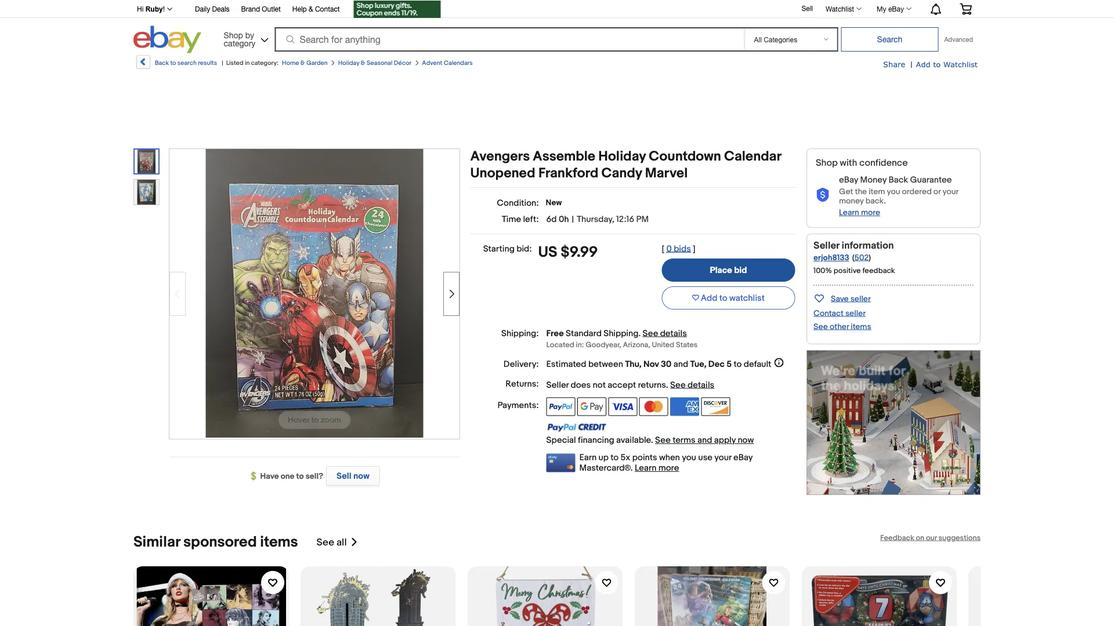Task type: vqa. For each thing, say whether or not it's contained in the screenshot.
leftmost Seller
yes



Task type: locate. For each thing, give the bounding box(es) containing it.
money
[[839, 196, 864, 206]]

0 vertical spatial your
[[943, 187, 959, 197]]

0 horizontal spatial holiday
[[338, 59, 360, 67]]

returns
[[638, 380, 666, 391]]

shop for shop with confidence
[[816, 157, 838, 169]]

& inside account navigation
[[309, 5, 313, 13]]

1 horizontal spatial contact
[[814, 309, 844, 319]]

& for help
[[309, 5, 313, 13]]

ebay right my
[[889, 5, 904, 13]]

décor
[[394, 59, 412, 67]]

details down tue,
[[688, 380, 715, 391]]

0 horizontal spatial and
[[674, 360, 689, 370]]

1 vertical spatial seller
[[547, 380, 569, 391]]

to down advanced link
[[934, 60, 941, 69]]

& right help
[[309, 5, 313, 13]]

5
[[727, 360, 732, 370]]

and for terms
[[698, 436, 713, 446]]

holiday left seasonal
[[338, 59, 360, 67]]

0 vertical spatial add
[[916, 60, 931, 69]]

place bid button
[[662, 259, 796, 282]]

seller for save
[[851, 294, 871, 304]]

1 vertical spatial .
[[666, 380, 669, 391]]

sell link
[[797, 4, 819, 12]]

1 vertical spatial ebay
[[839, 175, 859, 185]]

shop inside shop by category
[[224, 30, 243, 40]]

contact inside account navigation
[[315, 5, 340, 13]]

1 vertical spatial shop
[[816, 157, 838, 169]]

| left listed
[[222, 59, 223, 67]]

0 vertical spatial ebay
[[889, 5, 904, 13]]

bid:
[[517, 244, 532, 254]]

and up use
[[698, 436, 713, 446]]

. down 30
[[666, 380, 669, 391]]

add down place
[[701, 293, 718, 304]]

to right the 5
[[734, 360, 742, 370]]

)
[[869, 253, 871, 263]]

1 horizontal spatial learn
[[839, 208, 860, 218]]

watchlist inside account navigation
[[826, 5, 855, 13]]

your down apply
[[715, 453, 732, 464]]

1 vertical spatial you
[[682, 453, 697, 464]]

your right or
[[943, 187, 959, 197]]

ebay inside my ebay link
[[889, 5, 904, 13]]

0 vertical spatial watchlist
[[826, 5, 855, 13]]

1 horizontal spatial your
[[943, 187, 959, 197]]

seller right the save
[[851, 294, 871, 304]]

0 vertical spatial more
[[861, 208, 881, 218]]

1 horizontal spatial items
[[851, 322, 872, 332]]

items right the other
[[851, 322, 872, 332]]

learn inside us $9.99 main content
[[635, 464, 657, 474]]

learn
[[839, 208, 860, 218], [635, 464, 657, 474]]

back to search results
[[155, 59, 217, 67]]

1 horizontal spatial back
[[889, 175, 909, 185]]

condition:
[[497, 198, 539, 209]]

your
[[943, 187, 959, 197], [715, 453, 732, 464]]

now right apply
[[738, 436, 754, 446]]

get the coupon image
[[354, 1, 441, 18]]

discover image
[[702, 398, 731, 417]]

0 horizontal spatial learn more link
[[635, 464, 679, 474]]

dec
[[709, 360, 725, 370]]

6d
[[547, 214, 557, 225]]

0 horizontal spatial contact
[[315, 5, 340, 13]]

1 horizontal spatial .
[[666, 380, 669, 391]]

you right item
[[887, 187, 901, 197]]

watchlist right sell link
[[826, 5, 855, 13]]

0 horizontal spatial learn
[[635, 464, 657, 474]]

information
[[842, 240, 894, 252]]

.
[[639, 329, 641, 339], [666, 380, 669, 391]]

1 horizontal spatial seller
[[814, 240, 840, 252]]

seller for seller does not accept returns
[[547, 380, 569, 391]]

seller inside seller information erjoh8133 ( 502 ) 100% positive feedback
[[814, 240, 840, 252]]

0 vertical spatial see details link
[[643, 329, 687, 339]]

watchlist inside the share | add to watchlist
[[944, 60, 978, 69]]

see all
[[317, 537, 347, 549]]

!
[[163, 5, 165, 13]]

0 horizontal spatial &
[[301, 59, 305, 67]]

1 horizontal spatial sell
[[802, 4, 813, 12]]

by
[[245, 30, 254, 40]]

shop
[[224, 30, 243, 40], [816, 157, 838, 169]]

1 horizontal spatial details
[[688, 380, 715, 391]]

see up united
[[643, 329, 658, 339]]

1 horizontal spatial &
[[309, 5, 313, 13]]

1 horizontal spatial and
[[698, 436, 713, 446]]

seller down save seller
[[846, 309, 866, 319]]

0 horizontal spatial ebay
[[734, 453, 753, 464]]

0 horizontal spatial sell
[[337, 471, 352, 482]]

. up arizona,
[[639, 329, 641, 339]]

help
[[292, 5, 307, 13]]

learn down the money
[[839, 208, 860, 218]]

1 vertical spatial details
[[688, 380, 715, 391]]

1 vertical spatial back
[[889, 175, 909, 185]]

ebay inside ebay money back guarantee get the item you ordered or your money back. learn more
[[839, 175, 859, 185]]

1 vertical spatial more
[[659, 464, 679, 474]]

available.
[[617, 436, 654, 446]]

1 vertical spatial now
[[354, 471, 370, 482]]

1 vertical spatial add
[[701, 293, 718, 304]]

advent calendars link
[[422, 59, 473, 67]]

add to watchlist button
[[662, 287, 796, 310]]

back left search
[[155, 59, 169, 67]]

1 horizontal spatial |
[[572, 214, 574, 225]]

1 horizontal spatial you
[[887, 187, 901, 197]]

1 horizontal spatial now
[[738, 436, 754, 446]]

2 horizontal spatial ebay
[[889, 5, 904, 13]]

more inside ebay money back guarantee get the item you ordered or your money back. learn more
[[861, 208, 881, 218]]

to inside the share | add to watchlist
[[934, 60, 941, 69]]

now right sell?
[[354, 471, 370, 482]]

add inside add to watchlist button
[[701, 293, 718, 304]]

listed
[[226, 59, 244, 67]]

sell right sell?
[[337, 471, 352, 482]]

1 vertical spatial contact
[[814, 309, 844, 319]]

home & garden link
[[282, 59, 328, 67]]

see left the other
[[814, 322, 828, 332]]

& for holiday
[[361, 59, 366, 67]]

with details__icon image
[[816, 188, 830, 203]]

you left use
[[682, 453, 697, 464]]

1 vertical spatial your
[[715, 453, 732, 464]]

learn more link down the money
[[839, 208, 881, 218]]

thursday,
[[577, 214, 615, 225]]

0 vertical spatial shop
[[224, 30, 243, 40]]

0 vertical spatial contact
[[315, 5, 340, 13]]

contact right help
[[315, 5, 340, 13]]

see up when
[[655, 436, 671, 446]]

1 horizontal spatial ebay
[[839, 175, 859, 185]]

bids
[[674, 244, 691, 254]]

learn more link
[[839, 208, 881, 218], [635, 464, 679, 474]]

2 horizontal spatial |
[[911, 60, 913, 70]]

1 vertical spatial learn more link
[[635, 464, 679, 474]]

more
[[861, 208, 881, 218], [659, 464, 679, 474]]

see details link up united
[[643, 329, 687, 339]]

contact up the other
[[814, 309, 844, 319]]

0 vertical spatial sell
[[802, 4, 813, 12]]

seller inside contact seller see other items
[[846, 309, 866, 319]]

holiday & seasonal décor
[[338, 59, 412, 67]]

1 horizontal spatial add
[[916, 60, 931, 69]]

see left all
[[317, 537, 334, 549]]

holiday right assemble
[[599, 149, 646, 165]]

learn right 5x on the right bottom
[[635, 464, 657, 474]]

in:
[[576, 341, 584, 350]]

0 horizontal spatial add
[[701, 293, 718, 304]]

shop by category button
[[219, 26, 271, 51]]

time
[[502, 214, 521, 225]]

0 horizontal spatial watchlist
[[826, 5, 855, 13]]

seller inside button
[[851, 294, 871, 304]]

seller up erjoh8133
[[814, 240, 840, 252]]

2 horizontal spatial &
[[361, 59, 366, 67]]

watchlist down advanced link
[[944, 60, 978, 69]]

shop left with on the right of page
[[816, 157, 838, 169]]

assemble
[[533, 149, 596, 165]]

0 vertical spatial items
[[851, 322, 872, 332]]

seller
[[814, 240, 840, 252], [547, 380, 569, 391]]

0 vertical spatial seller
[[814, 240, 840, 252]]

0 horizontal spatial seller
[[547, 380, 569, 391]]

your inside earn up to 5x points when you use your ebay mastercard®.
[[715, 453, 732, 464]]

add inside the share | add to watchlist
[[916, 60, 931, 69]]

and right 30
[[674, 360, 689, 370]]

| right 0h
[[572, 214, 574, 225]]

0 horizontal spatial back
[[155, 59, 169, 67]]

to inside button
[[720, 293, 728, 304]]

save
[[831, 294, 849, 304]]

master card image
[[640, 398, 669, 417]]

12:16
[[617, 214, 635, 225]]

0 vertical spatial learn more link
[[839, 208, 881, 218]]

& right home
[[301, 59, 305, 67]]

estimated
[[547, 360, 587, 370]]

now
[[738, 436, 754, 446], [354, 471, 370, 482]]

1 horizontal spatial more
[[861, 208, 881, 218]]

sell now
[[337, 471, 370, 482]]

1 vertical spatial holiday
[[599, 149, 646, 165]]

your inside ebay money back guarantee get the item you ordered or your money back. learn more
[[943, 187, 959, 197]]

returns:
[[506, 379, 539, 390]]

add right the share
[[916, 60, 931, 69]]

see other items link
[[814, 322, 872, 332]]

0 vertical spatial now
[[738, 436, 754, 446]]

1 vertical spatial watchlist
[[944, 60, 978, 69]]

seller for seller information
[[814, 240, 840, 252]]

more down back.
[[861, 208, 881, 218]]

to left watchlist
[[720, 293, 728, 304]]

erjoh8133 link
[[814, 253, 850, 263]]

0 horizontal spatial items
[[260, 534, 298, 552]]

back inside ebay money back guarantee get the item you ordered or your money back. learn more
[[889, 175, 909, 185]]

0 horizontal spatial more
[[659, 464, 679, 474]]

special
[[547, 436, 576, 446]]

seller
[[851, 294, 871, 304], [846, 309, 866, 319]]

1 horizontal spatial watchlist
[[944, 60, 978, 69]]

and
[[674, 360, 689, 370], [698, 436, 713, 446]]

sell
[[802, 4, 813, 12], [337, 471, 352, 482]]

100%
[[814, 267, 832, 276]]

1 vertical spatial learn
[[635, 464, 657, 474]]

sell inside account navigation
[[802, 4, 813, 12]]

ordered
[[902, 187, 932, 197]]

ebay down apply
[[734, 453, 753, 464]]

to left search
[[170, 59, 176, 67]]

details up united
[[660, 329, 687, 339]]

0 vertical spatial you
[[887, 187, 901, 197]]

category
[[224, 38, 256, 48]]

sell left watchlist link
[[802, 4, 813, 12]]

0 horizontal spatial .
[[639, 329, 641, 339]]

see details link
[[643, 329, 687, 339], [670, 380, 715, 391]]

0 horizontal spatial your
[[715, 453, 732, 464]]

watchlist link
[[820, 2, 867, 16]]

see details link down tue,
[[670, 380, 715, 391]]

0 vertical spatial details
[[660, 329, 687, 339]]

my ebay link
[[871, 2, 917, 16]]

0 vertical spatial seller
[[851, 294, 871, 304]]

add to watchlist link
[[916, 59, 978, 70]]

| right share 'button'
[[911, 60, 913, 70]]

more right points
[[659, 464, 679, 474]]

to right one
[[296, 472, 304, 482]]

0 bids link
[[667, 244, 691, 254]]

1 horizontal spatial holiday
[[599, 149, 646, 165]]

home
[[282, 59, 299, 67]]

use
[[699, 453, 713, 464]]

feedback
[[881, 534, 915, 543]]

see up american express image
[[670, 380, 686, 391]]

starting
[[483, 244, 515, 254]]

money
[[861, 175, 887, 185]]

ebay up get
[[839, 175, 859, 185]]

or
[[934, 187, 941, 197]]

back
[[155, 59, 169, 67], [889, 175, 909, 185]]

0 horizontal spatial shop
[[224, 30, 243, 40]]

1 horizontal spatial learn more link
[[839, 208, 881, 218]]

0 horizontal spatial you
[[682, 453, 697, 464]]

picture 1 of 2 image
[[135, 150, 158, 174]]

1 vertical spatial and
[[698, 436, 713, 446]]

seller for contact
[[846, 309, 866, 319]]

seller inside us $9.99 main content
[[547, 380, 569, 391]]

1 horizontal spatial shop
[[816, 157, 838, 169]]

shop left by
[[224, 30, 243, 40]]

learn more link down special financing available. see terms and apply now
[[635, 464, 679, 474]]

back.
[[866, 196, 886, 206]]

2 vertical spatial ebay
[[734, 453, 753, 464]]

0 vertical spatial learn
[[839, 208, 860, 218]]

to left 5x on the right bottom
[[611, 453, 619, 464]]

sponsored
[[183, 534, 257, 552]]

back up ordered
[[889, 175, 909, 185]]

holiday & seasonal décor link
[[338, 59, 412, 67]]

0 vertical spatial holiday
[[338, 59, 360, 67]]

advertisement region
[[807, 351, 981, 496]]

items left see all
[[260, 534, 298, 552]]

you inside ebay money back guarantee get the item you ordered or your money back. learn more
[[887, 187, 901, 197]]

on
[[916, 534, 925, 543]]

seller up paypal image at the bottom of page
[[547, 380, 569, 391]]

0 vertical spatial and
[[674, 360, 689, 370]]

sell for sell
[[802, 4, 813, 12]]

avengers assemble holiday countdown calendar unopened frankford candy marvel - picture 1 of 2 image
[[206, 148, 423, 438]]

calendar
[[724, 149, 782, 165]]

& left seasonal
[[361, 59, 366, 67]]

1 vertical spatial seller
[[846, 309, 866, 319]]

1 vertical spatial sell
[[337, 471, 352, 482]]

0 horizontal spatial details
[[660, 329, 687, 339]]

None submit
[[841, 27, 939, 52]]

details
[[660, 329, 687, 339], [688, 380, 715, 391]]



Task type: describe. For each thing, give the bounding box(es) containing it.
arizona,
[[623, 341, 651, 350]]

frankford
[[539, 165, 599, 182]]

see all link
[[317, 534, 359, 552]]

daily deals
[[195, 5, 230, 13]]

mastercard®.
[[580, 464, 633, 474]]

between
[[589, 360, 623, 370]]

holiday inside 'avengers assemble holiday countdown calendar unopened frankford candy marvel'
[[599, 149, 646, 165]]

in
[[245, 59, 250, 67]]

Search for anything text field
[[277, 28, 742, 51]]

thu,
[[625, 360, 642, 370]]

| listed in category:
[[222, 59, 279, 67]]

us
[[538, 244, 558, 262]]

financing
[[578, 436, 615, 446]]

save seller
[[831, 294, 871, 304]]

have one to sell?
[[260, 472, 323, 482]]

sell?
[[306, 472, 323, 482]]

1 vertical spatial see details link
[[670, 380, 715, 391]]

advanced link
[[939, 28, 979, 51]]

picture 2 of 2 image
[[134, 180, 159, 205]]

points
[[633, 453, 657, 464]]

1 vertical spatial items
[[260, 534, 298, 552]]

(
[[853, 253, 855, 263]]

my ebay
[[877, 5, 904, 13]]

similar
[[134, 534, 180, 552]]

suggestions
[[939, 534, 981, 543]]

get
[[839, 187, 854, 197]]

| inside the share | add to watchlist
[[911, 60, 913, 70]]

daily
[[195, 5, 210, 13]]

learn inside ebay money back guarantee get the item you ordered or your money back. learn more
[[839, 208, 860, 218]]

0 vertical spatial .
[[639, 329, 641, 339]]

our
[[927, 534, 937, 543]]

hi
[[137, 5, 144, 13]]

positive
[[834, 267, 861, 276]]

& for home
[[301, 59, 305, 67]]

See all text field
[[317, 537, 347, 549]]

starting bid:
[[483, 244, 532, 254]]

apply
[[714, 436, 736, 446]]

30
[[661, 360, 672, 370]]

with
[[840, 157, 858, 169]]

none submit inside shop by category banner
[[841, 27, 939, 52]]

you inside earn up to 5x points when you use your ebay mastercard®.
[[682, 453, 697, 464]]

seller does not accept returns . see details
[[547, 380, 715, 391]]

similar sponsored items
[[134, 534, 298, 552]]

brand outlet link
[[241, 3, 281, 16]]

0
[[667, 244, 672, 254]]

now inside us $9.99 main content
[[738, 436, 754, 446]]

earn up to 5x points when you use your ebay mastercard®.
[[580, 453, 753, 474]]

0h
[[559, 214, 569, 225]]

shop by category banner
[[131, 0, 981, 56]]

feedback
[[863, 267, 896, 276]]

unopened
[[471, 165, 536, 182]]

seller information erjoh8133 ( 502 ) 100% positive feedback
[[814, 240, 896, 276]]

home & garden
[[282, 59, 328, 67]]

account navigation
[[131, 0, 981, 19]]

have
[[260, 472, 279, 482]]

goodyear,
[[586, 341, 621, 350]]

special financing available. see terms and apply now
[[547, 436, 754, 446]]

visa image
[[609, 398, 638, 417]]

help & contact link
[[292, 3, 340, 16]]

see inside contact seller see other items
[[814, 322, 828, 332]]

not
[[593, 380, 606, 391]]

shop with confidence
[[816, 157, 908, 169]]

google pay image
[[578, 398, 607, 417]]

shop for shop by category
[[224, 30, 243, 40]]

more inside us $9.99 main content
[[659, 464, 679, 474]]

all
[[337, 537, 347, 549]]

ruby
[[146, 5, 163, 13]]

paypal image
[[547, 398, 576, 417]]

to inside earn up to 5x points when you use your ebay mastercard®.
[[611, 453, 619, 464]]

time left:
[[502, 214, 539, 225]]

and for 30
[[674, 360, 689, 370]]

ebay inside earn up to 5x points when you use your ebay mastercard®.
[[734, 453, 753, 464]]

erjoh8133
[[814, 253, 850, 263]]

one
[[281, 472, 295, 482]]

the
[[855, 187, 867, 197]]

your shopping cart image
[[960, 3, 973, 15]]

6d 0h | thursday, 12:16 pm
[[547, 214, 649, 225]]

paypal credit image
[[547, 423, 607, 433]]

place bid
[[710, 265, 747, 276]]

ebay mastercard image
[[547, 454, 576, 473]]

payments:
[[498, 401, 539, 411]]

dollar sign image
[[251, 472, 260, 482]]

located in: goodyear, arizona, united states
[[547, 341, 698, 350]]

feedback on our suggestions
[[881, 534, 981, 543]]

5x
[[621, 453, 631, 464]]

bid
[[734, 265, 747, 276]]

[ 0 bids ]
[[662, 244, 696, 254]]

marvel
[[645, 165, 688, 182]]

hi ruby !
[[137, 5, 165, 13]]

contact inside contact seller see other items
[[814, 309, 844, 319]]

countdown
[[649, 149, 721, 165]]

sell for sell now
[[337, 471, 352, 482]]

advanced
[[945, 36, 974, 43]]

0 horizontal spatial now
[[354, 471, 370, 482]]

nov
[[644, 360, 659, 370]]

| inside us $9.99 main content
[[572, 214, 574, 225]]

502 link
[[855, 253, 869, 263]]

share button
[[884, 59, 906, 70]]

us $9.99
[[538, 244, 598, 262]]

pm
[[637, 214, 649, 225]]

]
[[693, 244, 696, 254]]

advent calendars
[[422, 59, 473, 67]]

calendars
[[444, 59, 473, 67]]

results
[[198, 59, 217, 67]]

guarantee
[[911, 175, 952, 185]]

[
[[662, 244, 665, 254]]

does
[[571, 380, 591, 391]]

american express image
[[671, 398, 700, 417]]

garden
[[307, 59, 328, 67]]

0 horizontal spatial |
[[222, 59, 223, 67]]

items inside contact seller see other items
[[851, 322, 872, 332]]

0 vertical spatial back
[[155, 59, 169, 67]]

shop by category
[[224, 30, 256, 48]]

candy
[[602, 165, 642, 182]]

us $9.99 main content
[[471, 149, 797, 474]]

add to watchlist
[[701, 293, 765, 304]]

up
[[599, 453, 609, 464]]

advent
[[422, 59, 443, 67]]



